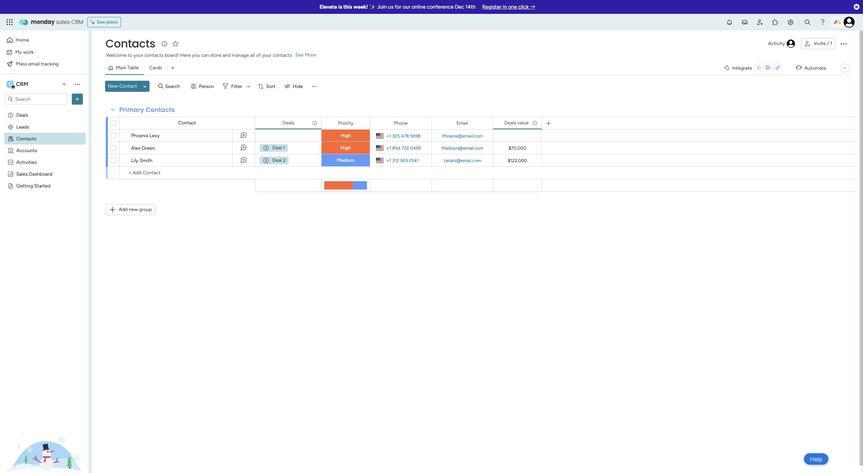 Task type: vqa. For each thing, say whether or not it's contained in the screenshot.
"Dashboard"
yes



Task type: describe. For each thing, give the bounding box(es) containing it.
you
[[192, 52, 200, 58]]

email
[[28, 61, 40, 67]]

week!
[[353, 4, 368, 10]]

1 inside button
[[830, 41, 832, 46]]

my work
[[15, 49, 34, 55]]

722
[[402, 146, 409, 151]]

options image right value
[[532, 117, 537, 129]]

deal for deal 1
[[272, 145, 282, 151]]

menu image
[[311, 83, 318, 90]]

2541
[[409, 158, 419, 163]]

conference
[[427, 4, 454, 10]]

deal 1 element
[[260, 144, 288, 152]]

✨
[[369, 4, 376, 10]]

help
[[810, 456, 823, 463]]

column information image for deals
[[312, 120, 317, 126]]

Email field
[[455, 120, 470, 127]]

contact inside button
[[119, 83, 137, 89]]

hide button
[[282, 81, 307, 92]]

inbox image
[[741, 19, 748, 26]]

autopilot image
[[796, 63, 802, 72]]

hide
[[293, 83, 303, 89]]

our
[[403, 4, 410, 10]]

work
[[23, 49, 34, 55]]

see more link
[[295, 52, 317, 59]]

1 contacts from the left
[[144, 52, 164, 58]]

2 horizontal spatial deals
[[504, 120, 516, 126]]

show board description image
[[160, 40, 169, 47]]

high for alex green
[[341, 145, 351, 151]]

invite members image
[[757, 19, 764, 26]]

+1 for lily smith
[[386, 158, 391, 163]]

add
[[119, 207, 128, 213]]

one
[[508, 4, 517, 10]]

activity button
[[765, 38, 798, 49]]

madison@email.com
[[441, 146, 483, 151]]

new
[[129, 207, 138, 213]]

green
[[142, 145, 155, 151]]

deals inside list box
[[16, 112, 28, 118]]

dapulse integrations image
[[724, 65, 730, 71]]

and
[[223, 52, 231, 58]]

for
[[395, 4, 401, 10]]

854
[[392, 146, 400, 151]]

478
[[401, 133, 409, 139]]

integrate
[[732, 65, 752, 71]]

join
[[377, 4, 387, 10]]

5698
[[410, 133, 421, 139]]

filter button
[[220, 81, 253, 92]]

home
[[16, 37, 29, 43]]

primary contacts
[[119, 105, 175, 114]]

manage
[[232, 52, 249, 58]]

lottie animation image
[[0, 403, 88, 474]]

add new group button
[[106, 204, 155, 215]]

of
[[256, 52, 261, 58]]

see plans
[[97, 19, 118, 25]]

all
[[250, 52, 255, 58]]

public dashboard image
[[7, 171, 14, 177]]

my
[[15, 49, 22, 55]]

help button
[[804, 454, 829, 465]]

options image right deals field
[[312, 117, 316, 129]]

v2 search image
[[158, 82, 163, 90]]

home button
[[4, 35, 75, 46]]

to
[[128, 52, 132, 58]]

2 contacts from the left
[[273, 52, 292, 58]]

+1 312 563 2541
[[386, 158, 419, 163]]

312
[[392, 158, 399, 163]]

cards button
[[144, 62, 167, 74]]

+1 854 722 0499 link
[[384, 144, 421, 152]]

elevate
[[320, 4, 337, 10]]

new
[[108, 83, 118, 89]]

medium
[[337, 158, 355, 163]]

automate
[[805, 65, 826, 71]]

invite / 1 button
[[801, 38, 835, 49]]

board!
[[165, 52, 179, 58]]

high for phoenix levy
[[341, 133, 351, 139]]

register in one click → link
[[482, 4, 535, 10]]

smith
[[140, 158, 152, 164]]

started
[[34, 183, 50, 189]]

accounts
[[16, 147, 37, 153]]

leads
[[16, 124, 29, 130]]

+ Add Contact text field
[[123, 169, 252, 177]]

register in one click →
[[482, 4, 535, 10]]

Priority field
[[336, 120, 355, 127]]

email
[[457, 120, 468, 126]]

main table button
[[105, 62, 144, 74]]

see inside welcome to your contacts board! here you can store and manage all of your contacts see more
[[295, 52, 304, 58]]

phone
[[394, 120, 408, 126]]

1 your from the left
[[134, 52, 143, 58]]

1 horizontal spatial contact
[[178, 120, 196, 126]]

column information image for deals value
[[532, 120, 538, 126]]

main table
[[116, 65, 139, 71]]

monday
[[31, 18, 55, 26]]

Contacts field
[[104, 36, 157, 51]]

search everything image
[[804, 19, 811, 26]]

sort
[[266, 83, 275, 89]]

phoenix levy
[[131, 133, 160, 139]]

+1 for alex green
[[386, 146, 391, 151]]

christina overa image
[[844, 17, 855, 28]]

c
[[8, 81, 12, 87]]

0 horizontal spatial options image
[[74, 96, 81, 103]]

crm inside workspace selection element
[[16, 81, 28, 87]]

Search field
[[163, 82, 184, 91]]

us
[[388, 4, 394, 10]]

here
[[180, 52, 191, 58]]

+1 312 563 2541 link
[[384, 156, 419, 165]]

madison@email.com link
[[440, 146, 485, 151]]

public board image
[[7, 182, 14, 189]]



Task type: locate. For each thing, give the bounding box(es) containing it.
$122,000
[[508, 158, 527, 163]]

options image right "priority" field
[[360, 117, 365, 129]]

0 horizontal spatial crm
[[16, 81, 28, 87]]

1 horizontal spatial deals
[[282, 120, 294, 126]]

$70,000
[[509, 146, 526, 151]]

Deals field
[[281, 119, 296, 127]]

monday sales crm
[[31, 18, 83, 26]]

2 vertical spatial options image
[[422, 117, 427, 129]]

select product image
[[6, 19, 13, 26]]

1 high from the top
[[341, 133, 351, 139]]

priority
[[338, 120, 353, 126]]

contacts up "cards"
[[144, 52, 164, 58]]

phoenix@email.com
[[442, 133, 483, 139]]

can
[[201, 52, 209, 58]]

see left 'more'
[[295, 52, 304, 58]]

1 vertical spatial +1
[[386, 146, 391, 151]]

deals up leads
[[16, 112, 28, 118]]

options image
[[840, 40, 848, 48], [74, 96, 81, 103], [422, 117, 427, 129]]

mass
[[16, 61, 27, 67]]

alex
[[131, 145, 140, 151]]

high
[[341, 133, 351, 139], [341, 145, 351, 151]]

1 vertical spatial deal
[[272, 158, 282, 163]]

0 vertical spatial +1
[[386, 133, 391, 139]]

options image right "phone" 'field'
[[422, 117, 427, 129]]

1 up 2
[[283, 145, 285, 151]]

+1 inside +1 312 563 2541 link
[[386, 158, 391, 163]]

options image right /
[[840, 40, 848, 48]]

options image
[[312, 117, 316, 129], [532, 117, 537, 129], [360, 117, 365, 129], [483, 117, 488, 129]]

column information image right deals field
[[312, 120, 317, 126]]

primary
[[119, 105, 144, 114]]

new contact
[[108, 83, 137, 89]]

+1 inside +1 854 722 0499 link
[[386, 146, 391, 151]]

in
[[503, 4, 507, 10]]

options image right the email field
[[483, 117, 488, 129]]

deals
[[16, 112, 28, 118], [282, 120, 294, 126], [504, 120, 516, 126]]

deals left value
[[504, 120, 516, 126]]

1 vertical spatial high
[[341, 145, 351, 151]]

→
[[530, 4, 535, 10]]

2 vertical spatial +1
[[386, 158, 391, 163]]

tracking
[[41, 61, 59, 67]]

emails settings image
[[787, 19, 794, 26]]

click
[[518, 4, 529, 10]]

lottie animation element
[[0, 403, 88, 474]]

svg image
[[263, 157, 270, 164]]

2 +1 from the top
[[386, 146, 391, 151]]

add to favorites image
[[172, 40, 179, 47]]

1 deal from the top
[[272, 145, 282, 151]]

0 horizontal spatial 1
[[283, 145, 285, 151]]

1 vertical spatial options image
[[74, 96, 81, 103]]

deal 2 element
[[260, 156, 289, 165]]

option
[[0, 109, 88, 110]]

2 high from the top
[[341, 145, 351, 151]]

Phone field
[[392, 120, 409, 127]]

14th
[[465, 4, 476, 10]]

2 horizontal spatial options image
[[840, 40, 848, 48]]

mass email tracking button
[[4, 58, 75, 70]]

contacts left see more link
[[273, 52, 292, 58]]

sales
[[56, 18, 70, 26]]

563
[[400, 158, 408, 163]]

0 horizontal spatial contacts
[[144, 52, 164, 58]]

0 vertical spatial deal
[[272, 145, 282, 151]]

1 vertical spatial 1
[[283, 145, 285, 151]]

1 vertical spatial contacts
[[146, 105, 175, 114]]

+1 left "854"
[[386, 146, 391, 151]]

phoenix
[[131, 133, 148, 139]]

contacts up to
[[105, 36, 155, 51]]

contacts inside field
[[146, 105, 175, 114]]

plans
[[106, 19, 118, 25]]

+1 325 478 5698 link
[[384, 132, 421, 140]]

elevate is this week! ✨ join us for our online conference dec 14th
[[320, 4, 476, 10]]

deal right svg image
[[272, 145, 282, 151]]

invite / 1
[[814, 41, 832, 46]]

0 vertical spatial 1
[[830, 41, 832, 46]]

workspace options image
[[74, 81, 81, 88]]

activity
[[768, 41, 785, 46]]

2 vertical spatial contacts
[[16, 136, 36, 142]]

notifications image
[[726, 19, 733, 26]]

deal 2
[[272, 158, 286, 163]]

0 vertical spatial contacts
[[105, 36, 155, 51]]

1 right /
[[830, 41, 832, 46]]

1 horizontal spatial column information image
[[532, 120, 538, 126]]

high down "priority" field
[[341, 133, 351, 139]]

add view image
[[171, 65, 174, 71]]

1 vertical spatial see
[[295, 52, 304, 58]]

0 horizontal spatial your
[[134, 52, 143, 58]]

2 your from the left
[[262, 52, 272, 58]]

invite
[[814, 41, 826, 46]]

lily
[[131, 158, 138, 164]]

your
[[134, 52, 143, 58], [262, 52, 272, 58]]

deals value
[[504, 120, 529, 126]]

activities
[[16, 159, 37, 165]]

leilani@email.com link
[[442, 158, 483, 163]]

filter
[[231, 83, 242, 89]]

welcome to your contacts board! here you can store and manage all of your contacts see more
[[106, 52, 316, 58]]

see left the plans
[[97, 19, 105, 25]]

group
[[139, 207, 152, 213]]

options image down workspace options "image"
[[74, 96, 81, 103]]

register
[[482, 4, 502, 10]]

0 vertical spatial high
[[341, 133, 351, 139]]

Search in workspace field
[[15, 95, 58, 103]]

deal for deal 2
[[272, 158, 282, 163]]

0 horizontal spatial contact
[[119, 83, 137, 89]]

0 vertical spatial contact
[[119, 83, 137, 89]]

0 horizontal spatial column information image
[[312, 120, 317, 126]]

contacts down "v2 search" icon
[[146, 105, 175, 114]]

0 vertical spatial see
[[97, 19, 105, 25]]

deal left 2
[[272, 158, 282, 163]]

add new group
[[119, 207, 152, 213]]

deals up deal 1
[[282, 120, 294, 126]]

your right to
[[134, 52, 143, 58]]

see plans button
[[87, 17, 121, 27]]

store
[[210, 52, 221, 58]]

see inside button
[[97, 19, 105, 25]]

person button
[[188, 81, 218, 92]]

+1 854 722 0499
[[386, 146, 421, 151]]

contacts inside list box
[[16, 136, 36, 142]]

arrow down image
[[245, 82, 253, 91]]

sort button
[[255, 81, 280, 92]]

2 deal from the top
[[272, 158, 282, 163]]

see
[[97, 19, 105, 25], [295, 52, 304, 58]]

1 horizontal spatial see
[[295, 52, 304, 58]]

contacts
[[105, 36, 155, 51], [146, 105, 175, 114], [16, 136, 36, 142]]

getting started
[[16, 183, 50, 189]]

1 horizontal spatial contacts
[[273, 52, 292, 58]]

1 horizontal spatial crm
[[71, 18, 83, 26]]

high up medium
[[341, 145, 351, 151]]

column information image
[[312, 120, 317, 126], [532, 120, 538, 126]]

contact
[[119, 83, 137, 89], [178, 120, 196, 126]]

leilani@email.com
[[444, 158, 481, 163]]

0 vertical spatial crm
[[71, 18, 83, 26]]

2 column information image from the left
[[532, 120, 538, 126]]

3 +1 from the top
[[386, 158, 391, 163]]

deal 1
[[272, 145, 285, 151]]

crm right sales
[[71, 18, 83, 26]]

1 horizontal spatial options image
[[422, 117, 427, 129]]

0 horizontal spatial see
[[97, 19, 105, 25]]

angle down image
[[143, 84, 147, 89]]

apps image
[[772, 19, 779, 26]]

1 vertical spatial contact
[[178, 120, 196, 126]]

collapse board header image
[[842, 65, 848, 71]]

workspace selection element
[[7, 80, 29, 89]]

Deals value field
[[503, 119, 530, 127]]

help image
[[819, 19, 826, 26]]

welcome
[[106, 52, 127, 58]]

0 horizontal spatial deals
[[16, 112, 28, 118]]

lily smith
[[131, 158, 152, 164]]

my work button
[[4, 47, 75, 58]]

+1 inside +1 325 478 5698 link
[[386, 133, 391, 139]]

Primary Contacts field
[[118, 105, 177, 114]]

your right of
[[262, 52, 272, 58]]

1
[[830, 41, 832, 46], [283, 145, 285, 151]]

crm right workspace image
[[16, 81, 28, 87]]

getting
[[16, 183, 33, 189]]

0499
[[410, 146, 421, 151]]

is
[[338, 4, 342, 10]]

sales
[[16, 171, 28, 177]]

list box
[[0, 108, 88, 285]]

1 +1 from the top
[[386, 133, 391, 139]]

+1
[[386, 133, 391, 139], [386, 146, 391, 151], [386, 158, 391, 163]]

1 vertical spatial crm
[[16, 81, 28, 87]]

0 vertical spatial options image
[[840, 40, 848, 48]]

svg image
[[263, 145, 270, 152]]

list box containing deals
[[0, 108, 88, 285]]

online
[[412, 4, 426, 10]]

main
[[116, 65, 126, 71]]

contacts
[[144, 52, 164, 58], [273, 52, 292, 58]]

sales dashboard
[[16, 171, 52, 177]]

column information image right value
[[532, 120, 538, 126]]

1 column information image from the left
[[312, 120, 317, 126]]

phoenix@email.com link
[[441, 133, 484, 139]]

dashboard
[[29, 171, 52, 177]]

+1 left 312
[[386, 158, 391, 163]]

1 horizontal spatial your
[[262, 52, 272, 58]]

1 horizontal spatial 1
[[830, 41, 832, 46]]

+1 left '325'
[[386, 133, 391, 139]]

more
[[305, 52, 316, 58]]

contacts up accounts
[[16, 136, 36, 142]]

workspace image
[[7, 80, 14, 88]]



